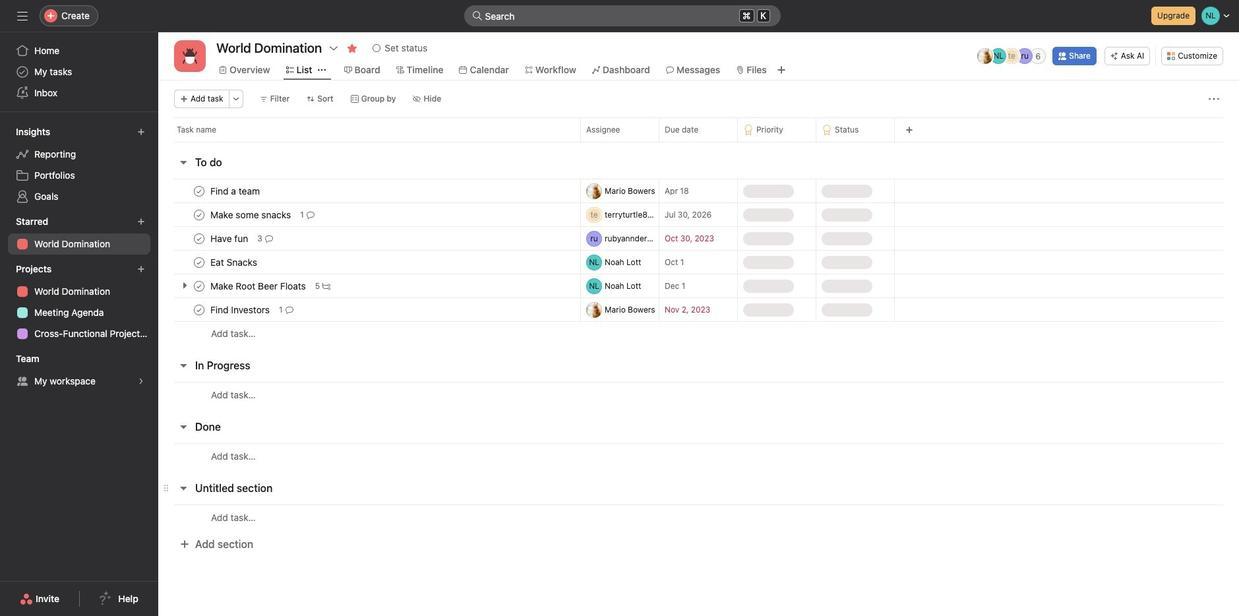Task type: locate. For each thing, give the bounding box(es) containing it.
0 vertical spatial collapse task list for this group image
[[178, 360, 189, 371]]

mark complete checkbox for task name text box inside have fun cell
[[191, 231, 207, 246]]

1 comment image
[[307, 211, 315, 219]]

mark complete checkbox inside "find investors" cell
[[191, 302, 207, 318]]

Task name text field
[[208, 184, 264, 198], [208, 232, 252, 245], [208, 256, 261, 269]]

1 vertical spatial mark complete image
[[191, 254, 207, 270]]

task name text field inside 'make root beer floats' cell
[[208, 279, 310, 293]]

2 mark complete checkbox from the top
[[191, 207, 207, 223]]

1 mark complete image from the top
[[191, 207, 207, 223]]

Mark complete checkbox
[[191, 183, 207, 199], [191, 207, 207, 223], [191, 231, 207, 246], [191, 254, 207, 270]]

1 vertical spatial mark complete checkbox
[[191, 302, 207, 318]]

1 vertical spatial task name text field
[[208, 279, 310, 293]]

5 subtasks image
[[323, 282, 331, 290]]

collapse task list for this group image
[[178, 360, 189, 371], [178, 422, 189, 432], [178, 483, 189, 494]]

2 mark complete image from the top
[[191, 231, 207, 246]]

collapse task list for this group image
[[178, 157, 189, 168]]

Mark complete checkbox
[[191, 278, 207, 294], [191, 302, 207, 318]]

mark complete image for eat snacks cell
[[191, 254, 207, 270]]

task name text field up 1 comment image
[[208, 279, 310, 293]]

mark complete checkbox inside have fun cell
[[191, 231, 207, 246]]

1 task name text field from the top
[[208, 184, 264, 198]]

task name text field for mark complete image within have fun cell
[[208, 232, 252, 245]]

1 mark complete checkbox from the top
[[191, 183, 207, 199]]

0 vertical spatial mark complete image
[[191, 207, 207, 223]]

mark complete image inside make some snacks cell
[[191, 207, 207, 223]]

add items to starred image
[[137, 218, 145, 226]]

make root beer floats cell
[[158, 274, 581, 298]]

mark complete image inside eat snacks cell
[[191, 254, 207, 270]]

2 mark complete checkbox from the top
[[191, 302, 207, 318]]

2 mark complete image from the top
[[191, 254, 207, 270]]

4 mark complete checkbox from the top
[[191, 254, 207, 270]]

task name text field inside have fun cell
[[208, 232, 252, 245]]

task name text field inside make some snacks cell
[[208, 208, 295, 221]]

add field image
[[906, 126, 914, 134]]

2 vertical spatial task name text field
[[208, 256, 261, 269]]

find investors cell
[[158, 298, 581, 322]]

1 mark complete checkbox from the top
[[191, 278, 207, 294]]

1 collapse task list for this group image from the top
[[178, 360, 189, 371]]

3 task name text field from the top
[[208, 256, 261, 269]]

mark complete checkbox inside make some snacks cell
[[191, 207, 207, 223]]

2 vertical spatial task name text field
[[208, 303, 274, 316]]

mark complete image
[[191, 183, 207, 199], [191, 254, 207, 270], [191, 278, 207, 294]]

mark complete image inside find a team cell
[[191, 183, 207, 199]]

row
[[158, 117, 1240, 142], [174, 141, 1224, 143], [158, 179, 1240, 203], [158, 203, 1240, 227], [158, 226, 1240, 251], [158, 250, 1240, 275], [158, 274, 1240, 298], [158, 298, 1240, 322], [158, 321, 1240, 346], [158, 382, 1240, 407], [158, 443, 1240, 469], [158, 505, 1240, 530]]

expand subtask list for the task make root beer floats image
[[179, 280, 190, 291]]

3 mark complete image from the top
[[191, 302, 207, 318]]

mark complete checkbox inside eat snacks cell
[[191, 254, 207, 270]]

3 mark complete checkbox from the top
[[191, 231, 207, 246]]

task name text field for mark complete icon within the find a team cell
[[208, 184, 264, 198]]

2 vertical spatial collapse task list for this group image
[[178, 483, 189, 494]]

task name text field left 1 comment image
[[208, 303, 274, 316]]

1 vertical spatial collapse task list for this group image
[[178, 422, 189, 432]]

starred element
[[0, 210, 158, 257]]

mark complete image
[[191, 207, 207, 223], [191, 231, 207, 246], [191, 302, 207, 318]]

1 vertical spatial mark complete image
[[191, 231, 207, 246]]

2 vertical spatial mark complete image
[[191, 278, 207, 294]]

global element
[[0, 32, 158, 112]]

Task name text field
[[208, 208, 295, 221], [208, 279, 310, 293], [208, 303, 274, 316]]

projects element
[[0, 257, 158, 347]]

new project or portfolio image
[[137, 265, 145, 273]]

None field
[[464, 5, 781, 26]]

3 task name text field from the top
[[208, 303, 274, 316]]

mark complete checkbox inside find a team cell
[[191, 183, 207, 199]]

mark complete image for "find investors" cell
[[191, 302, 207, 318]]

mark complete checkbox for task name text box within the eat snacks cell
[[191, 254, 207, 270]]

make some snacks cell
[[158, 203, 581, 227]]

mark complete image inside have fun cell
[[191, 231, 207, 246]]

1 vertical spatial task name text field
[[208, 232, 252, 245]]

0 vertical spatial task name text field
[[208, 184, 264, 198]]

2 task name text field from the top
[[208, 232, 252, 245]]

task name text field up the 3 comments icon
[[208, 208, 295, 221]]

teams element
[[0, 347, 158, 395]]

bug image
[[182, 48, 198, 64]]

find a team cell
[[158, 179, 581, 203]]

2 vertical spatial mark complete image
[[191, 302, 207, 318]]

3 collapse task list for this group image from the top
[[178, 483, 189, 494]]

2 task name text field from the top
[[208, 279, 310, 293]]

1 mark complete image from the top
[[191, 183, 207, 199]]

task name text field inside "find investors" cell
[[208, 303, 274, 316]]

mark complete image for have fun cell
[[191, 231, 207, 246]]

3 comments image
[[265, 235, 273, 243]]

0 vertical spatial mark complete image
[[191, 183, 207, 199]]

add tab image
[[776, 65, 787, 75]]

0 vertical spatial mark complete checkbox
[[191, 278, 207, 294]]

mark complete image for find a team cell
[[191, 183, 207, 199]]

0 vertical spatial task name text field
[[208, 208, 295, 221]]

task name text field inside eat snacks cell
[[208, 256, 261, 269]]

1 task name text field from the top
[[208, 208, 295, 221]]

task name text field inside find a team cell
[[208, 184, 264, 198]]



Task type: describe. For each thing, give the bounding box(es) containing it.
hide sidebar image
[[17, 11, 28, 21]]

mark complete checkbox inside 'make root beer floats' cell
[[191, 278, 207, 294]]

new insights image
[[137, 128, 145, 136]]

have fun cell
[[158, 226, 581, 251]]

mark complete image for make some snacks cell
[[191, 207, 207, 223]]

2 collapse task list for this group image from the top
[[178, 422, 189, 432]]

prominent image
[[472, 11, 483, 21]]

1 comment image
[[285, 306, 293, 314]]

task name text field for 1 comment image
[[208, 303, 274, 316]]

header to do tree grid
[[158, 179, 1240, 346]]

eat snacks cell
[[158, 250, 581, 275]]

more actions image
[[232, 95, 240, 103]]

show options image
[[329, 43, 339, 53]]

task name text field for 1 comment icon
[[208, 208, 295, 221]]

remove from starred image
[[347, 43, 358, 53]]

tab actions image
[[318, 66, 326, 74]]

see details, my workspace image
[[137, 377, 145, 385]]

3 mark complete image from the top
[[191, 278, 207, 294]]

insights element
[[0, 120, 158, 210]]

more actions image
[[1210, 94, 1220, 104]]

Search tasks, projects, and more text field
[[464, 5, 781, 26]]

task name text field for mark complete icon inside the eat snacks cell
[[208, 256, 261, 269]]

mark complete checkbox for task name text box within the find a team cell
[[191, 183, 207, 199]]



Task type: vqa. For each thing, say whether or not it's contained in the screenshot.
PROMINENT ICON
yes



